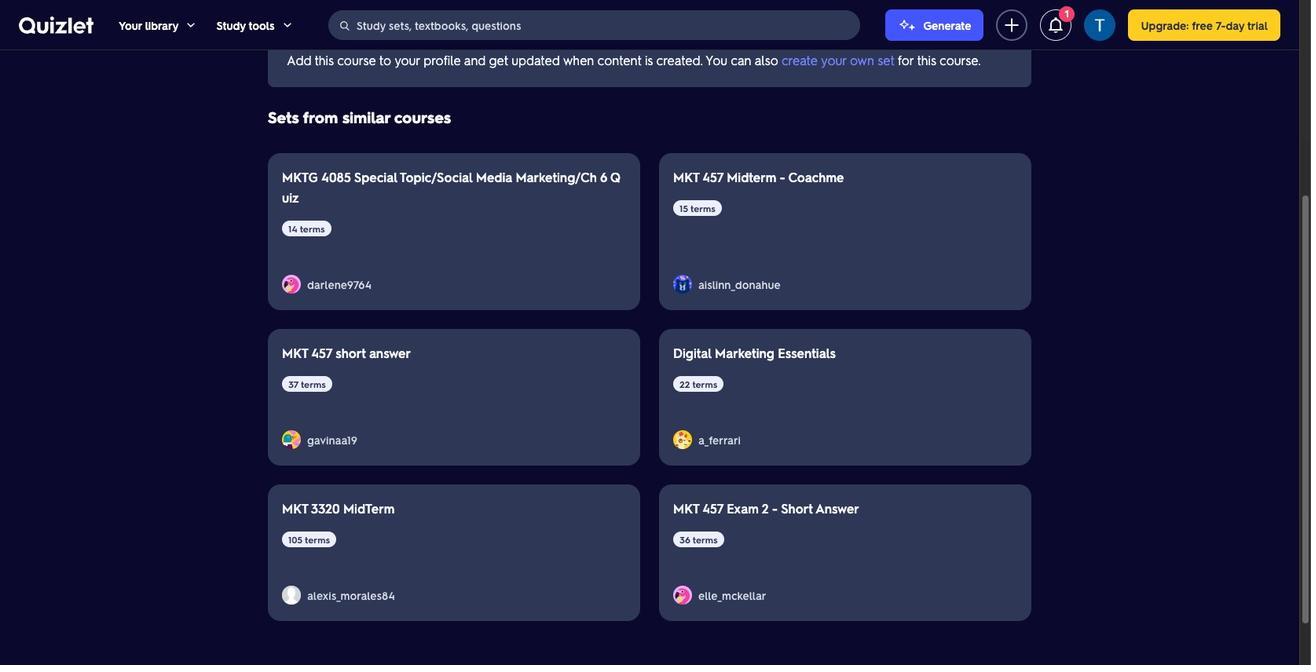 Task type: describe. For each thing, give the bounding box(es) containing it.
create image
[[1003, 15, 1022, 34]]

22 terms
[[680, 378, 718, 390]]

add this course to your profile and get updated when content is created. you can also create your own set for this course.
[[287, 51, 981, 68]]

your
[[119, 18, 142, 32]]

1 horizontal spatial when
[[563, 51, 594, 68]]

37 terms
[[288, 378, 326, 390]]

create your own set link
[[782, 51, 895, 68]]

add
[[287, 51, 311, 68]]

mkt for mkt 457 midterm - coachme
[[673, 169, 699, 185]]

is
[[645, 51, 653, 68]]

15
[[680, 202, 688, 214]]

digital
[[673, 345, 712, 361]]

your library button
[[119, 0, 198, 49]]

answer
[[369, 345, 411, 361]]

Search field
[[329, 10, 860, 40]]

1 button
[[1041, 6, 1075, 40]]

4085
[[321, 169, 351, 185]]

special
[[354, 169, 397, 185]]

set
[[878, 51, 895, 68]]

we
[[466, 23, 487, 43]]

1
[[1065, 8, 1070, 19]]

media
[[476, 169, 512, 185]]

37
[[288, 378, 298, 390]]

1 vertical spatial content
[[598, 51, 641, 68]]

profile picture image for mkt 3320 midterm
[[282, 586, 301, 605]]

6
[[600, 169, 607, 185]]

trial
[[1248, 18, 1268, 32]]

you
[[349, 23, 377, 43]]

mktg
[[282, 169, 318, 185]]

profile picture image for mkt 457 midterm - coachme
[[673, 275, 692, 294]]

terms for mktg 4085 special topic/social media marketing/ch 6 q uiz
[[300, 222, 325, 235]]

22
[[680, 378, 690, 390]]

7-
[[1216, 18, 1226, 32]]

course
[[337, 51, 376, 68]]

mkt 457 midterm - coachme
[[673, 169, 844, 185]]

can
[[731, 51, 751, 68]]

mkt for mkt 457 exam 2 - short answer
[[673, 500, 699, 517]]

gavinaa19 link
[[307, 433, 364, 447]]

darlene9764
[[307, 278, 372, 292]]

mkt for mkt 457 short answer
[[282, 345, 308, 361]]

profile picture image for mkt 457 short answer
[[282, 431, 301, 450]]

get
[[489, 51, 508, 68]]

profile picture image for mktg 4085 special topic/social media marketing/ch 6 q uiz
[[282, 275, 301, 294]]

mkt 457 short answer
[[282, 345, 411, 361]]

courses
[[394, 106, 451, 127]]

you
[[706, 51, 728, 68]]

know
[[381, 23, 419, 43]]

0 horizontal spatial when
[[423, 23, 462, 43]]

to
[[379, 51, 391, 68]]

gavinaa19
[[307, 433, 357, 447]]

profile picture image right 1
[[1085, 9, 1116, 40]]

uiz
[[282, 189, 299, 205]]

midterm
[[343, 500, 395, 517]]

mktg 4085 special topic/social media marketing/ch 6 q uiz link
[[282, 169, 621, 205]]

exam
[[727, 500, 759, 517]]

profile picture image for digital marketing essentials
[[673, 431, 692, 450]]

terms for mkt 457 midterm - coachme
[[691, 202, 716, 214]]

a_ferrari link
[[698, 433, 747, 447]]

own
[[850, 51, 874, 68]]

topic/social
[[400, 169, 472, 185]]

457 for exam
[[702, 500, 723, 517]]

sets from similar courses
[[268, 106, 451, 127]]

digital marketing essentials link
[[673, 345, 836, 361]]

upgrade: free 7-day trial button
[[1129, 9, 1281, 40]]

generate
[[923, 18, 971, 32]]

457 for midterm
[[702, 169, 723, 185]]

terms for mkt 457 short answer
[[301, 378, 326, 390]]

2 quizlet image from the top
[[19, 17, 93, 34]]

14 terms
[[288, 222, 325, 235]]

mkt 457 midterm - coachme link
[[673, 169, 844, 185]]

mkt 3320 midterm
[[282, 500, 395, 517]]

for
[[898, 51, 914, 68]]

search image
[[338, 19, 351, 32]]

answer
[[816, 500, 859, 517]]

0 horizontal spatial content
[[530, 23, 586, 43]]

updated
[[512, 51, 560, 68]]

course.
[[940, 51, 981, 68]]

aislinn_donahue
[[698, 278, 781, 292]]

coachme
[[788, 169, 844, 185]]

2 your from the left
[[821, 51, 847, 68]]

mkt 457 short answer link
[[282, 345, 411, 361]]



Task type: vqa. For each thing, say whether or not it's contained in the screenshot.


Task type: locate. For each thing, give the bounding box(es) containing it.
mkt left 3320
[[282, 500, 308, 517]]

let
[[326, 23, 345, 43]]

profile picture image left a_ferrari
[[673, 431, 692, 450]]

2
[[762, 500, 769, 517]]

36 terms
[[680, 533, 718, 546]]

1 horizontal spatial content
[[598, 51, 641, 68]]

profile picture image
[[1085, 9, 1116, 40], [282, 275, 301, 294], [673, 275, 692, 294], [282, 431, 301, 450], [673, 431, 692, 450], [282, 586, 301, 605], [673, 586, 692, 605]]

1 horizontal spatial your
[[821, 51, 847, 68]]

your library
[[119, 18, 179, 32]]

sparkle image
[[898, 15, 917, 34]]

1 quizlet image from the top
[[19, 16, 93, 34]]

mkt 457 exam 2 - short answer
[[673, 500, 859, 517]]

-
[[780, 169, 785, 185], [772, 500, 778, 517]]

this right add
[[315, 51, 334, 68]]

mkt
[[673, 169, 699, 185], [282, 345, 308, 361], [282, 500, 308, 517], [673, 500, 699, 517]]

upgrade:
[[1141, 18, 1189, 32]]

have
[[491, 23, 526, 43]]

36
[[680, 533, 690, 546]]

aislinn_donahue link
[[698, 278, 787, 292]]

caret down image
[[281, 18, 294, 31]]

1 your from the left
[[395, 51, 420, 68]]

457 up 15 terms
[[702, 169, 723, 185]]

your left own at the top of page
[[821, 51, 847, 68]]

essentials
[[778, 345, 836, 361]]

elle_mckellar
[[698, 589, 766, 603]]

mkt for mkt 3320 midterm
[[282, 500, 308, 517]]

from
[[303, 106, 338, 127]]

study
[[216, 18, 246, 32]]

15 terms
[[680, 202, 716, 214]]

created.
[[656, 51, 703, 68]]

0 vertical spatial content
[[530, 23, 586, 43]]

457 left short
[[311, 345, 332, 361]]

free
[[1192, 18, 1213, 32]]

0 vertical spatial -
[[780, 169, 785, 185]]

profile
[[424, 51, 461, 68]]

when up profile
[[423, 23, 462, 43]]

marketing
[[715, 345, 775, 361]]

tools
[[249, 18, 275, 32]]

and
[[464, 51, 486, 68]]

mktg 4085 special topic/social media marketing/ch 6 q uiz
[[282, 169, 621, 205]]

similar
[[342, 106, 390, 127]]

content up updated
[[530, 23, 586, 43]]

2 vertical spatial 457
[[702, 500, 723, 517]]

terms for mkt 457 exam 2 - short answer
[[693, 533, 718, 546]]

day
[[1226, 18, 1245, 32]]

1 vertical spatial -
[[772, 500, 778, 517]]

marketing/ch
[[516, 169, 597, 185]]

this right for
[[917, 51, 936, 68]]

1 this from the left
[[315, 51, 334, 68]]

0 vertical spatial 457
[[702, 169, 723, 185]]

midterm
[[727, 169, 777, 185]]

mkt up 37
[[282, 345, 308, 361]]

0 vertical spatial when
[[423, 23, 462, 43]]

457 for short
[[311, 345, 332, 361]]

bell image
[[1047, 15, 1066, 34]]

library
[[145, 18, 179, 32]]

we'll
[[287, 23, 321, 43]]

profile picture image down 105
[[282, 586, 301, 605]]

when down search field
[[563, 51, 594, 68]]

105
[[288, 533, 302, 546]]

terms right 105
[[305, 533, 330, 546]]

elle_mckellar link
[[698, 589, 773, 603]]

None search field
[[328, 10, 861, 40]]

content
[[530, 23, 586, 43], [598, 51, 641, 68]]

1 horizontal spatial -
[[780, 169, 785, 185]]

mkt up 15 in the top of the page
[[673, 169, 699, 185]]

this
[[315, 51, 334, 68], [917, 51, 936, 68]]

generate button
[[886, 9, 984, 40]]

1 vertical spatial 457
[[311, 345, 332, 361]]

3320
[[311, 500, 340, 517]]

sets
[[268, 106, 299, 127]]

457 left exam
[[702, 500, 723, 517]]

when
[[423, 23, 462, 43], [563, 51, 594, 68]]

your right to
[[395, 51, 420, 68]]

a_ferrari
[[698, 433, 741, 447]]

terms
[[691, 202, 716, 214], [300, 222, 325, 235], [301, 378, 326, 390], [693, 378, 718, 390], [305, 533, 330, 546], [693, 533, 718, 546]]

2 this from the left
[[917, 51, 936, 68]]

also
[[755, 51, 778, 68]]

Search text field
[[356, 10, 856, 40]]

1 vertical spatial when
[[563, 51, 594, 68]]

upgrade: free 7-day trial
[[1141, 18, 1268, 32]]

profile picture image left elle_mckellar
[[673, 586, 692, 605]]

0 horizontal spatial this
[[315, 51, 334, 68]]

alexis_morales84 link
[[307, 589, 401, 603]]

study tools
[[216, 18, 275, 32]]

short
[[781, 500, 813, 517]]

- right 2
[[772, 500, 778, 517]]

profile picture image left the darlene9764
[[282, 275, 301, 294]]

profile picture image left "gavinaa19"
[[282, 431, 301, 450]]

profile picture image left aislinn_donahue
[[673, 275, 692, 294]]

terms right 14
[[300, 222, 325, 235]]

0 horizontal spatial your
[[395, 51, 420, 68]]

darlene9764 link
[[307, 278, 378, 292]]

terms right 37
[[301, 378, 326, 390]]

mkt 3320 midterm link
[[282, 500, 395, 517]]

alexis_morales84
[[307, 589, 395, 603]]

terms for digital marketing essentials
[[693, 378, 718, 390]]

terms right 22
[[693, 378, 718, 390]]

q
[[610, 169, 621, 185]]

caret down image
[[185, 18, 198, 31]]

short
[[336, 345, 366, 361]]

terms for mkt 3320 midterm
[[305, 533, 330, 546]]

we'll let you know when we have content
[[287, 23, 586, 43]]

create
[[782, 51, 818, 68]]

digital marketing essentials
[[673, 345, 836, 361]]

terms right 36
[[693, 533, 718, 546]]

mkt up 36
[[673, 500, 699, 517]]

- right midterm
[[780, 169, 785, 185]]

14
[[288, 222, 297, 235]]

quizlet image
[[19, 16, 93, 34], [19, 17, 93, 34]]

1 horizontal spatial this
[[917, 51, 936, 68]]

terms right 15 in the top of the page
[[691, 202, 716, 214]]

mkt 457 exam 2 - short answer link
[[673, 500, 859, 517]]

0 horizontal spatial -
[[772, 500, 778, 517]]

content left is
[[598, 51, 641, 68]]

105 terms
[[288, 533, 330, 546]]

profile picture image for mkt 457 exam 2 - short answer
[[673, 586, 692, 605]]

study tools button
[[216, 0, 294, 49]]



